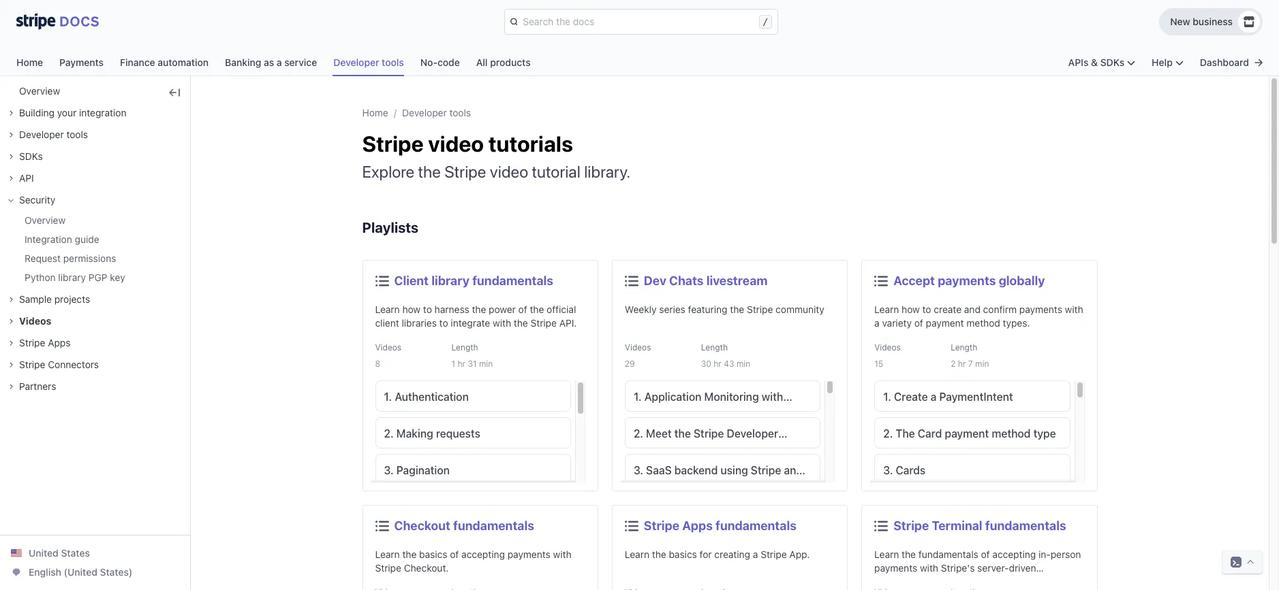 Task type: describe. For each thing, give the bounding box(es) containing it.
0 horizontal spatial developer
[[19, 129, 64, 140]]

create
[[894, 391, 928, 403]]

finance automation
[[120, 57, 209, 68]]

accept
[[894, 274, 935, 288]]

client library fundamentals link
[[370, 268, 585, 292]]

videos for client library fundamentals
[[375, 343, 401, 353]]

2 inside the length 2 hr 7 min
[[951, 359, 956, 369]]

length 2 hr 7 min
[[951, 343, 989, 369]]

the down "power"
[[514, 318, 528, 329]]

dropdown closed image for api
[[8, 176, 14, 181]]

new business button
[[1159, 8, 1263, 35]]

8
[[375, 359, 380, 369]]

with inside learn the basics of accepting payments with stripe checkout.
[[553, 549, 571, 561]]

fundamentals for learn the fundamentals of accepting in-person payments with stripe's server-driven integration.
[[919, 549, 978, 561]]

permissions
[[63, 253, 116, 264]]

type
[[1033, 428, 1056, 440]]

new business
[[1170, 16, 1233, 27]]

integration
[[25, 234, 72, 245]]

english (united states)
[[29, 567, 132, 579]]

connectors
[[48, 359, 99, 371]]

globally
[[999, 274, 1045, 288]]

to for client
[[423, 304, 432, 316]]

payments inside learn how to create and confirm payments with a variety of payment method types.
[[1019, 304, 1062, 316]]

2 . the card payment method type
[[883, 428, 1056, 440]]

checkout fundamentals
[[394, 519, 534, 534]]

2 vertical spatial developer tools
[[19, 129, 88, 140]]

overview for overview link related to building your integration link
[[19, 85, 60, 97]]

the left official
[[530, 304, 544, 316]]

app.
[[789, 549, 810, 561]]

explore
[[362, 162, 414, 181]]

of inside learn the fundamentals of accepting in-person payments with stripe's server-driven integration.
[[981, 549, 990, 561]]

stripe video tutorials explore the stripe video tutorial library.
[[362, 131, 630, 181]]

0 vertical spatial home
[[16, 57, 43, 68]]

min for fundamentals
[[479, 359, 493, 369]]

length for chats
[[701, 343, 728, 353]]

hr for chats
[[714, 359, 722, 369]]

sample projects
[[19, 294, 90, 305]]

. for 2 . the card payment method type
[[890, 428, 893, 440]]

basics for checkout
[[419, 549, 447, 561]]

an image of the stripe logo image
[[16, 13, 99, 30]]

code
[[437, 57, 460, 68]]

tutorial
[[532, 162, 581, 181]]

tab list containing home
[[16, 53, 531, 76]]

integration
[[79, 107, 126, 119]]

client library fundamentals
[[394, 274, 553, 288]]

of inside learn how to harness the power of the official client libraries to integrate with the stripe api.
[[518, 304, 527, 316]]

types.
[[1003, 318, 1030, 329]]

&
[[1091, 57, 1098, 68]]

fundamentals for stripe apps fundamentals
[[716, 519, 797, 534]]

1 .
[[634, 391, 644, 403]]

payments inside learn the fundamentals of accepting in-person payments with stripe's server-driven integration.
[[874, 563, 917, 574]]

all products link
[[476, 53, 531, 76]]

no-
[[420, 57, 438, 68]]

31
[[468, 359, 477, 369]]

pagination
[[396, 465, 450, 477]]

payments link
[[59, 53, 120, 76]]

the left for
[[652, 549, 666, 561]]

learn for accept payments globally
[[874, 304, 899, 316]]

apis
[[1068, 57, 1089, 68]]

united states
[[29, 548, 90, 559]]

checkout
[[394, 519, 450, 534]]

python library pgp key
[[25, 272, 125, 283]]

videos for dev chats livestream
[[625, 343, 651, 353]]

request
[[25, 253, 61, 264]]

length for payments
[[951, 343, 977, 353]]

learn the fundamentals of accepting in-person payments with stripe's server-driven integration.
[[874, 549, 1081, 588]]

videos link
[[8, 315, 51, 328]]

dropdown closed image for stripe apps
[[8, 341, 14, 346]]

dev chats livestream link
[[619, 268, 835, 292]]

paymentintent
[[939, 391, 1013, 403]]

hr for payments
[[958, 359, 966, 369]]

dropdown closed image for sample projects
[[8, 297, 14, 303]]

fundamentals up learn the basics of accepting payments with stripe checkout.
[[453, 519, 534, 534]]

1 inside "length 1 hr 31 min"
[[451, 359, 455, 369]]

official
[[547, 304, 576, 316]]

2 for 2 .
[[634, 428, 640, 440]]

2 . making requests
[[384, 428, 480, 440]]

united states button
[[11, 547, 90, 561]]

length for library
[[451, 343, 478, 353]]

your
[[57, 107, 76, 119]]

stripe apps fundamentals link
[[619, 513, 835, 538]]

stripe terminal fundamentals link
[[869, 513, 1085, 538]]

1 vertical spatial sdks
[[19, 151, 43, 162]]

1 . create a paymentintent
[[883, 391, 1013, 403]]

all products
[[476, 57, 531, 68]]

with inside learn how to create and confirm payments with a variety of payment method types.
[[1065, 304, 1083, 316]]

how for accept
[[902, 304, 920, 316]]

dropdown closed image for partners
[[8, 384, 14, 390]]

2 horizontal spatial developer
[[402, 107, 447, 119]]

stripe inside learn the basics of accepting payments with stripe checkout.
[[375, 563, 401, 574]]

business
[[1193, 16, 1233, 27]]

with inside learn the fundamentals of accepting in-person payments with stripe's server-driven integration.
[[920, 563, 938, 574]]

harness
[[435, 304, 469, 316]]

overview link for building your integration link
[[8, 85, 60, 98]]

. for 2 .
[[640, 428, 643, 440]]

python library pgp key link
[[14, 271, 125, 285]]

key
[[110, 272, 125, 283]]

3 for client
[[384, 465, 390, 477]]

chats
[[669, 274, 704, 288]]

playlists
[[362, 219, 419, 236]]

integration guide
[[25, 234, 99, 245]]

variety
[[882, 318, 912, 329]]

automation
[[158, 57, 209, 68]]

a inside banking as a service link
[[277, 57, 282, 68]]

security link
[[8, 194, 125, 207]]

community
[[776, 304, 824, 316]]

tutorials
[[489, 131, 573, 157]]

api link
[[8, 172, 34, 185]]

dashboard
[[1200, 57, 1249, 68]]

library.
[[584, 162, 630, 181]]

1 vertical spatial home
[[362, 107, 388, 119]]

as
[[264, 57, 274, 68]]

learn the basics of accepting payments with stripe checkout.
[[375, 549, 571, 574]]

stripe connectors link
[[8, 358, 99, 372]]

the inside the stripe video tutorials explore the stripe video tutorial library.
[[418, 162, 441, 181]]

person
[[1051, 549, 1081, 561]]

29
[[625, 359, 635, 369]]

1 horizontal spatial video
[[490, 162, 528, 181]]

stripe terminal fundamentals
[[894, 519, 1066, 534]]

server-
[[977, 563, 1009, 574]]

developer tools inside tab list
[[333, 57, 404, 68]]

/ button
[[505, 10, 777, 34]]

30
[[701, 359, 711, 369]]

payments
[[59, 57, 104, 68]]

1 for 1 . authentication
[[384, 391, 389, 403]]

learn the basics for creating a stripe app.
[[625, 549, 810, 561]]

accept payments globally link
[[869, 268, 1085, 292]]

states
[[61, 548, 90, 559]]

fundamentals for client library fundamentals
[[472, 274, 553, 288]]

1 vertical spatial method
[[992, 428, 1031, 440]]

1 vertical spatial developer tools link
[[402, 107, 471, 119]]

Search the docs text field
[[520, 11, 756, 33]]



Task type: locate. For each thing, give the bounding box(es) containing it.
1 horizontal spatial hr
[[714, 359, 722, 369]]

learn inside learn how to harness the power of the official client libraries to integrate with the stripe api.
[[375, 304, 400, 316]]

2 dropdown closed image from the top
[[8, 132, 14, 138]]

dropdown closed image left api in the left top of the page
[[8, 176, 14, 181]]

accepting down checkout fundamentals link
[[461, 549, 505, 561]]

the up integration.
[[902, 549, 916, 561]]

how
[[402, 304, 421, 316], [902, 304, 920, 316]]

states)
[[100, 567, 132, 579]]

making
[[396, 428, 433, 440]]

videos up 29
[[625, 343, 651, 353]]

how inside learn how to harness the power of the official client libraries to integrate with the stripe api.
[[402, 304, 421, 316]]

videos up 15 on the bottom right of the page
[[874, 343, 901, 353]]

stripe inside learn how to harness the power of the official client libraries to integrate with the stripe api.
[[531, 318, 557, 329]]

2 left 7
[[951, 359, 956, 369]]

method inside learn how to create and confirm payments with a variety of payment method types.
[[967, 318, 1000, 329]]

payment down create
[[926, 318, 964, 329]]

videos for accept payments globally
[[874, 343, 901, 353]]

building your integration
[[19, 107, 126, 119]]

accepting for fundamentals
[[461, 549, 505, 561]]

(united
[[64, 567, 97, 579]]

payments up and
[[938, 274, 996, 288]]

2 horizontal spatial min
[[975, 359, 989, 369]]

method down and
[[967, 318, 1000, 329]]

to left create
[[922, 304, 931, 316]]

7
[[968, 359, 973, 369]]

1 . authentication
[[384, 391, 469, 403]]

how up libraries
[[402, 304, 421, 316]]

client
[[375, 318, 399, 329]]

2 accepting from the left
[[992, 549, 1036, 561]]

the up the integrate
[[472, 304, 486, 316]]

apps up for
[[682, 519, 713, 534]]

1 horizontal spatial length
[[701, 343, 728, 353]]

1 vertical spatial video
[[490, 162, 528, 181]]

1 horizontal spatial 3
[[634, 465, 640, 477]]

length up "31"
[[451, 343, 478, 353]]

dropdown closed image
[[8, 154, 14, 160], [8, 297, 14, 303], [8, 341, 14, 346], [8, 363, 14, 368]]

fundamentals up stripe's
[[919, 549, 978, 561]]

length
[[451, 343, 478, 353], [701, 343, 728, 353], [951, 343, 977, 353]]

1 horizontal spatial how
[[902, 304, 920, 316]]

accepting inside learn the basics of accepting payments with stripe checkout.
[[461, 549, 505, 561]]

developer tools down no-code link
[[402, 107, 471, 119]]

cards
[[896, 465, 926, 477]]

the inside learn the basics of accepting payments with stripe checkout.
[[402, 549, 417, 561]]

2 horizontal spatial hr
[[958, 359, 966, 369]]

hr inside "length 1 hr 31 min"
[[458, 359, 466, 369]]

2 hr from the left
[[714, 359, 722, 369]]

0 vertical spatial tools
[[382, 57, 404, 68]]

. down videos 8
[[389, 391, 392, 403]]

2 horizontal spatial 3
[[883, 465, 890, 477]]

no-code link
[[420, 53, 476, 76]]

3 length from the left
[[951, 343, 977, 353]]

1 hr from the left
[[458, 359, 466, 369]]

of inside learn how to create and confirm payments with a variety of payment method types.
[[914, 318, 923, 329]]

0 horizontal spatial video
[[428, 131, 484, 157]]

1 horizontal spatial min
[[737, 359, 751, 369]]

hr inside the length 2 hr 7 min
[[958, 359, 966, 369]]

integrate
[[451, 318, 490, 329]]

0 horizontal spatial min
[[479, 359, 493, 369]]

fundamentals inside learn the fundamentals of accepting in-person payments with stripe's server-driven integration.
[[919, 549, 978, 561]]

0 vertical spatial sdks
[[1100, 57, 1125, 68]]

2 basics from the left
[[669, 549, 697, 561]]

2 horizontal spatial tools
[[449, 107, 471, 119]]

0 vertical spatial method
[[967, 318, 1000, 329]]

1 length from the left
[[451, 343, 478, 353]]

to for accept
[[922, 304, 931, 316]]

payments up types.
[[1019, 304, 1062, 316]]

developer tools down your
[[19, 129, 88, 140]]

payments inside learn the basics of accepting payments with stripe checkout.
[[508, 549, 550, 561]]

0 horizontal spatial home
[[16, 57, 43, 68]]

videos inside videos link
[[19, 316, 51, 327]]

3 left cards
[[883, 465, 890, 477]]

developer tools link
[[333, 53, 420, 76], [402, 107, 471, 119], [8, 128, 88, 142]]

library inside "link"
[[58, 272, 86, 283]]

an image of the stripe logo link
[[3, 0, 112, 45]]

the
[[418, 162, 441, 181], [472, 304, 486, 316], [530, 304, 544, 316], [730, 304, 744, 316], [514, 318, 528, 329], [402, 549, 417, 561], [652, 549, 666, 561], [902, 549, 916, 561]]

fundamentals up in-
[[985, 519, 1066, 534]]

dropdown closed image up stripe apps link
[[8, 319, 14, 324]]

click to collapse the sidebar and hide the navigation image
[[169, 87, 180, 98]]

projects
[[54, 294, 90, 305]]

1 vertical spatial payment
[[945, 428, 989, 440]]

basics inside learn the basics of accepting payments with stripe checkout.
[[419, 549, 447, 561]]

min inside the length 30 hr 43 min
[[737, 359, 751, 369]]

1 horizontal spatial sdks
[[1100, 57, 1125, 68]]

0 horizontal spatial basics
[[419, 549, 447, 561]]

the right explore
[[418, 162, 441, 181]]

home link for payments link
[[16, 53, 59, 76]]

in-
[[1039, 549, 1051, 561]]

0 horizontal spatial accepting
[[461, 549, 505, 561]]

learn for client library fundamentals
[[375, 304, 400, 316]]

us image
[[11, 549, 22, 560]]

a inside learn how to create and confirm payments with a variety of payment method types.
[[874, 318, 880, 329]]

1 vertical spatial tools
[[449, 107, 471, 119]]

learn for stripe terminal fundamentals
[[874, 549, 899, 561]]

dropdown closed image inside stripe apps link
[[8, 341, 14, 346]]

0 vertical spatial developer
[[333, 57, 379, 68]]

1 how from the left
[[402, 304, 421, 316]]

hr left 7
[[958, 359, 966, 369]]

1 for 1 . create a paymentintent
[[883, 391, 888, 403]]

3 3 from the left
[[883, 465, 890, 477]]

stripe
[[362, 131, 424, 157], [444, 162, 486, 181], [747, 304, 773, 316], [531, 318, 557, 329], [19, 337, 45, 349], [19, 359, 45, 371], [644, 519, 679, 534], [894, 519, 929, 534], [761, 549, 787, 561], [375, 563, 401, 574]]

library
[[58, 272, 86, 283], [431, 274, 470, 288]]

developer
[[333, 57, 379, 68], [402, 107, 447, 119], [19, 129, 64, 140]]

developer tools left no-
[[333, 57, 404, 68]]

apis & sdks
[[1068, 57, 1125, 68]]

home
[[16, 57, 43, 68], [362, 107, 388, 119]]

weekly series featuring the stripe community
[[625, 304, 824, 316]]

apps for stripe apps fundamentals
[[682, 519, 713, 534]]

dropdown closed image for stripe connectors
[[8, 363, 14, 368]]

0 vertical spatial overview link
[[8, 85, 60, 98]]

length up 7
[[951, 343, 977, 353]]

confirm
[[983, 304, 1017, 316]]

to inside learn how to create and confirm payments with a variety of payment method types.
[[922, 304, 931, 316]]

for
[[700, 549, 712, 561]]

dropdown closed image left partners
[[8, 384, 14, 390]]

overview link
[[8, 85, 60, 98], [14, 214, 66, 228]]

card
[[918, 428, 942, 440]]

1 vertical spatial apps
[[682, 519, 713, 534]]

. left the
[[890, 428, 893, 440]]

hr left "31"
[[458, 359, 466, 369]]

integration guide link
[[14, 233, 99, 247]]

service
[[284, 57, 317, 68]]

3 hr from the left
[[958, 359, 966, 369]]

. for 3 .
[[640, 465, 643, 477]]

1 accepting from the left
[[461, 549, 505, 561]]

0 vertical spatial overview
[[19, 85, 60, 97]]

learn for checkout fundamentals
[[375, 549, 400, 561]]

tools left no-
[[382, 57, 404, 68]]

dev
[[644, 274, 666, 288]]

dev chats livestream
[[644, 274, 768, 288]]

1 horizontal spatial apps
[[682, 519, 713, 534]]

0 horizontal spatial sdks
[[19, 151, 43, 162]]

dropdown closed image inside sample projects link
[[8, 297, 14, 303]]

the
[[896, 428, 915, 440]]

0 vertical spatial video
[[428, 131, 484, 157]]

2 horizontal spatial to
[[922, 304, 931, 316]]

2 vertical spatial tools
[[66, 129, 88, 140]]

0 horizontal spatial library
[[58, 272, 86, 283]]

hr for library
[[458, 359, 466, 369]]

accepting inside learn the fundamentals of accepting in-person payments with stripe's server-driven integration.
[[992, 549, 1036, 561]]

developer right the service
[[333, 57, 379, 68]]

.
[[389, 391, 392, 403], [638, 391, 642, 403], [888, 391, 891, 403], [390, 428, 394, 440], [640, 428, 643, 440], [890, 428, 893, 440], [390, 465, 394, 477], [640, 465, 643, 477], [890, 465, 893, 477]]

3 . pagination
[[384, 465, 450, 477]]

a
[[277, 57, 282, 68], [874, 318, 880, 329], [931, 391, 937, 403], [753, 549, 758, 561]]

dropdown closed image up sdks link
[[8, 132, 14, 138]]

1 left "31"
[[451, 359, 455, 369]]

checkout fundamentals link
[[370, 513, 585, 538]]

tools down building your integration
[[66, 129, 88, 140]]

accepting for terminal
[[992, 549, 1036, 561]]

developer down building
[[19, 129, 64, 140]]

. left cards
[[890, 465, 893, 477]]

tab list
[[16, 53, 531, 76]]

3 dropdown closed image from the top
[[8, 176, 14, 181]]

library up harness
[[431, 274, 470, 288]]

tools down no-code link
[[449, 107, 471, 119]]

dropdown open image
[[8, 198, 14, 203]]

sdks up api in the left top of the page
[[19, 151, 43, 162]]

length 30 hr 43 min
[[701, 343, 751, 369]]

videos 15
[[874, 343, 901, 369]]

1 horizontal spatial developer
[[333, 57, 379, 68]]

of right variety
[[914, 318, 923, 329]]

banking
[[225, 57, 261, 68]]

of right "power"
[[518, 304, 527, 316]]

0 vertical spatial payment
[[926, 318, 964, 329]]

overview up integration
[[25, 215, 66, 226]]

0 horizontal spatial tools
[[66, 129, 88, 140]]

how for client
[[402, 304, 421, 316]]

. for 3 . cards
[[890, 465, 893, 477]]

to down harness
[[439, 318, 448, 329]]

finance
[[120, 57, 155, 68]]

length inside the length 30 hr 43 min
[[701, 343, 728, 353]]

1 horizontal spatial tools
[[382, 57, 404, 68]]

library for python
[[58, 272, 86, 283]]

. left 'pagination'
[[390, 465, 394, 477]]

of down checkout fundamentals
[[450, 549, 459, 561]]

min right "31"
[[479, 359, 493, 369]]

integration.
[[874, 577, 925, 588]]

with
[[1065, 304, 1083, 316], [493, 318, 511, 329], [553, 549, 571, 561], [920, 563, 938, 574]]

43
[[724, 359, 734, 369]]

. left making
[[390, 428, 394, 440]]

0 horizontal spatial home link
[[16, 53, 59, 76]]

of up the server-
[[981, 549, 990, 561]]

1 horizontal spatial basics
[[669, 549, 697, 561]]

1 horizontal spatial accepting
[[992, 549, 1036, 561]]

how up variety
[[902, 304, 920, 316]]

dropdown closed image for developer tools
[[8, 132, 14, 138]]

dropdown closed image for building your integration
[[8, 110, 14, 116]]

0 horizontal spatial to
[[423, 304, 432, 316]]

2 dropdown closed image from the top
[[8, 297, 14, 303]]

sample projects link
[[8, 293, 90, 307]]

2 left making
[[384, 428, 390, 440]]

videos up the 8
[[375, 343, 401, 353]]

accepting up driven
[[992, 549, 1036, 561]]

. for 1 .
[[638, 391, 642, 403]]

2 for 2 . the card payment method type
[[883, 428, 890, 440]]

1 horizontal spatial library
[[431, 274, 470, 288]]

2 how from the left
[[902, 304, 920, 316]]

min for livestream
[[737, 359, 751, 369]]

15
[[874, 359, 883, 369]]

2 left the
[[883, 428, 890, 440]]

3 dropdown closed image from the top
[[8, 341, 14, 346]]

3 . cards
[[883, 465, 926, 477]]

2 vertical spatial developer
[[19, 129, 64, 140]]

api
[[19, 172, 34, 184]]

. up 2 . in the bottom of the page
[[638, 391, 642, 403]]

api.
[[559, 318, 577, 329]]

3 for accept
[[883, 465, 890, 477]]

2 down 1 .
[[634, 428, 640, 440]]

1 min from the left
[[479, 359, 493, 369]]

1 vertical spatial overview link
[[14, 214, 66, 228]]

method left "type"
[[992, 428, 1031, 440]]

3 down 2 . in the bottom of the page
[[634, 465, 640, 477]]

length 1 hr 31 min
[[451, 343, 493, 369]]

fundamentals up "power"
[[472, 274, 553, 288]]

apps for stripe apps
[[48, 337, 71, 349]]

. down 2 . in the bottom of the page
[[640, 465, 643, 477]]

0 vertical spatial home link
[[16, 53, 59, 76]]

min for globally
[[975, 359, 989, 369]]

dropdown closed image left sample
[[8, 297, 14, 303]]

2 for 2 . making requests
[[384, 428, 390, 440]]

3
[[384, 465, 390, 477], [634, 465, 640, 477], [883, 465, 890, 477]]

. left create
[[888, 391, 891, 403]]

basics left for
[[669, 549, 697, 561]]

learn for stripe apps fundamentals
[[625, 549, 649, 561]]

0 horizontal spatial length
[[451, 343, 478, 353]]

5 dropdown closed image from the top
[[8, 384, 14, 390]]

length inside "length 1 hr 31 min"
[[451, 343, 478, 353]]

dropdown closed image down videos link
[[8, 341, 14, 346]]

0 horizontal spatial hr
[[458, 359, 466, 369]]

0 horizontal spatial how
[[402, 304, 421, 316]]

0 vertical spatial developer tools
[[333, 57, 404, 68]]

0 horizontal spatial apps
[[48, 337, 71, 349]]

accepting
[[461, 549, 505, 561], [992, 549, 1036, 561]]

1 basics from the left
[[419, 549, 447, 561]]

length inside the length 2 hr 7 min
[[951, 343, 977, 353]]

the down livestream
[[730, 304, 744, 316]]

length up 30
[[701, 343, 728, 353]]

payment inside learn how to create and confirm payments with a variety of payment method types.
[[926, 318, 964, 329]]

3 left 'pagination'
[[384, 465, 390, 477]]

dropdown closed image left building
[[8, 110, 14, 116]]

request permissions
[[25, 253, 116, 264]]

0 vertical spatial apps
[[48, 337, 71, 349]]

home link up explore
[[362, 107, 388, 119]]

basics for stripe
[[669, 549, 697, 561]]

sdks inside 'button'
[[1100, 57, 1125, 68]]

1 left create
[[883, 391, 888, 403]]

hr right 30
[[714, 359, 722, 369]]

. for 3 . pagination
[[390, 465, 394, 477]]

2
[[951, 359, 956, 369], [384, 428, 390, 440], [634, 428, 640, 440], [883, 428, 890, 440]]

1 vertical spatial developer tools
[[402, 107, 471, 119]]

apps
[[48, 337, 71, 349], [682, 519, 713, 534]]

dropdown closed image up api link
[[8, 154, 14, 160]]

building your integration link
[[8, 106, 126, 120]]

dashboard link
[[1200, 56, 1249, 70]]

create
[[934, 304, 962, 316]]

basics up checkout.
[[419, 549, 447, 561]]

min inside the length 2 hr 7 min
[[975, 359, 989, 369]]

a right as
[[277, 57, 282, 68]]

help button
[[1152, 56, 1184, 70]]

min right 7
[[975, 359, 989, 369]]

. for 1 . authentication
[[389, 391, 392, 403]]

pgp
[[88, 272, 107, 283]]

1 for 1 .
[[634, 391, 638, 403]]

how inside learn how to create and confirm payments with a variety of payment method types.
[[902, 304, 920, 316]]

1 3 from the left
[[384, 465, 390, 477]]

1 vertical spatial overview
[[25, 215, 66, 226]]

1 vertical spatial home link
[[362, 107, 388, 119]]

1 horizontal spatial to
[[439, 318, 448, 329]]

3 min from the left
[[975, 359, 989, 369]]

checkout.
[[404, 563, 449, 574]]

python
[[25, 272, 56, 283]]

payments down checkout fundamentals link
[[508, 549, 550, 561]]

requests
[[436, 428, 480, 440]]

sdks right & in the top of the page
[[1100, 57, 1125, 68]]

1 horizontal spatial home link
[[362, 107, 388, 119]]

learn inside learn the basics of accepting payments with stripe checkout.
[[375, 549, 400, 561]]

libraries
[[402, 318, 437, 329]]

a left variety
[[874, 318, 880, 329]]

payment right card
[[945, 428, 989, 440]]

2 3 from the left
[[634, 465, 640, 477]]

hr inside the length 30 hr 43 min
[[714, 359, 722, 369]]

home link for developer tools link to the middle
[[362, 107, 388, 119]]

2 vertical spatial developer tools link
[[8, 128, 88, 142]]

home down an image of the stripe logo link
[[16, 57, 43, 68]]

creating
[[714, 549, 750, 561]]

dropdown closed image up partners link
[[8, 363, 14, 368]]

stripe apps fundamentals
[[644, 519, 797, 534]]

overview link up integration
[[14, 214, 66, 228]]

learn inside learn the fundamentals of accepting in-person payments with stripe's server-driven integration.
[[874, 549, 899, 561]]

dropdown closed image inside api link
[[8, 176, 14, 181]]

united
[[29, 548, 58, 559]]

authentication
[[395, 391, 469, 403]]

no-code
[[420, 57, 460, 68]]

home link down an image of the stripe logo link
[[16, 53, 59, 76]]

2 length from the left
[[701, 343, 728, 353]]

a right create
[[931, 391, 937, 403]]

the up checkout.
[[402, 549, 417, 561]]

library down request permissions
[[58, 272, 86, 283]]

1 dropdown closed image from the top
[[8, 110, 14, 116]]

client
[[394, 274, 429, 288]]

dropdown closed image
[[8, 110, 14, 116], [8, 132, 14, 138], [8, 176, 14, 181], [8, 319, 14, 324], [8, 384, 14, 390]]

. up "3 ."
[[640, 428, 643, 440]]

stripe connectors
[[19, 359, 99, 371]]

0 horizontal spatial 3
[[384, 465, 390, 477]]

the inside learn the fundamentals of accepting in-person payments with stripe's server-driven integration.
[[902, 549, 916, 561]]

overview link for the integration guide link
[[14, 214, 66, 228]]

. for 2 . making requests
[[390, 428, 394, 440]]

dropdown closed image inside building your integration link
[[8, 110, 14, 116]]

dropdown closed image inside videos link
[[8, 319, 14, 324]]

dropdown closed image inside the stripe connectors link
[[8, 363, 14, 368]]

dropdown closed image for sdks
[[8, 154, 14, 160]]

home up explore
[[362, 107, 388, 119]]

. for 1 . create a paymentintent
[[888, 391, 891, 403]]

banking as a service link
[[225, 53, 333, 76]]

4 dropdown closed image from the top
[[8, 319, 14, 324]]

fundamentals for stripe terminal fundamentals
[[985, 519, 1066, 534]]

all
[[476, 57, 488, 68]]

driven
[[1009, 563, 1036, 574]]

banking as a service
[[225, 57, 317, 68]]

a right "creating"
[[753, 549, 758, 561]]

developer down no-
[[402, 107, 447, 119]]

dropdown closed image inside partners link
[[8, 384, 14, 390]]

home link
[[16, 53, 59, 76], [362, 107, 388, 119]]

payments
[[938, 274, 996, 288], [1019, 304, 1062, 316], [508, 549, 550, 561], [874, 563, 917, 574]]

1 down 29
[[634, 391, 638, 403]]

1 dropdown closed image from the top
[[8, 154, 14, 160]]

fundamentals up "creating"
[[716, 519, 797, 534]]

1 horizontal spatial home
[[362, 107, 388, 119]]

4 dropdown closed image from the top
[[8, 363, 14, 368]]

apps up stripe connectors at the left of page
[[48, 337, 71, 349]]

dropdown closed image for videos
[[8, 319, 14, 324]]

overview link up building
[[8, 85, 60, 98]]

of inside learn the basics of accepting payments with stripe checkout.
[[450, 549, 459, 561]]

power
[[489, 304, 516, 316]]

1 down videos 8
[[384, 391, 389, 403]]

learn how to harness the power of the official client libraries to integrate with the stripe api.
[[375, 304, 577, 329]]

videos down sample
[[19, 316, 51, 327]]

overview for the integration guide link's overview link
[[25, 215, 66, 226]]

learn inside learn how to create and confirm payments with a variety of payment method types.
[[874, 304, 899, 316]]

dropdown closed image inside sdks link
[[8, 154, 14, 160]]

min inside "length 1 hr 31 min"
[[479, 359, 493, 369]]

0 vertical spatial developer tools link
[[333, 53, 420, 76]]

library for client
[[431, 274, 470, 288]]

2 min from the left
[[737, 359, 751, 369]]

to up libraries
[[423, 304, 432, 316]]

1 vertical spatial developer
[[402, 107, 447, 119]]

with inside learn how to harness the power of the official client libraries to integrate with the stripe api.
[[493, 318, 511, 329]]

2 horizontal spatial length
[[951, 343, 977, 353]]

partners link
[[8, 380, 56, 394]]



Task type: vqa. For each thing, say whether or not it's contained in the screenshot.
Stripe Terminal fundamentals
yes



